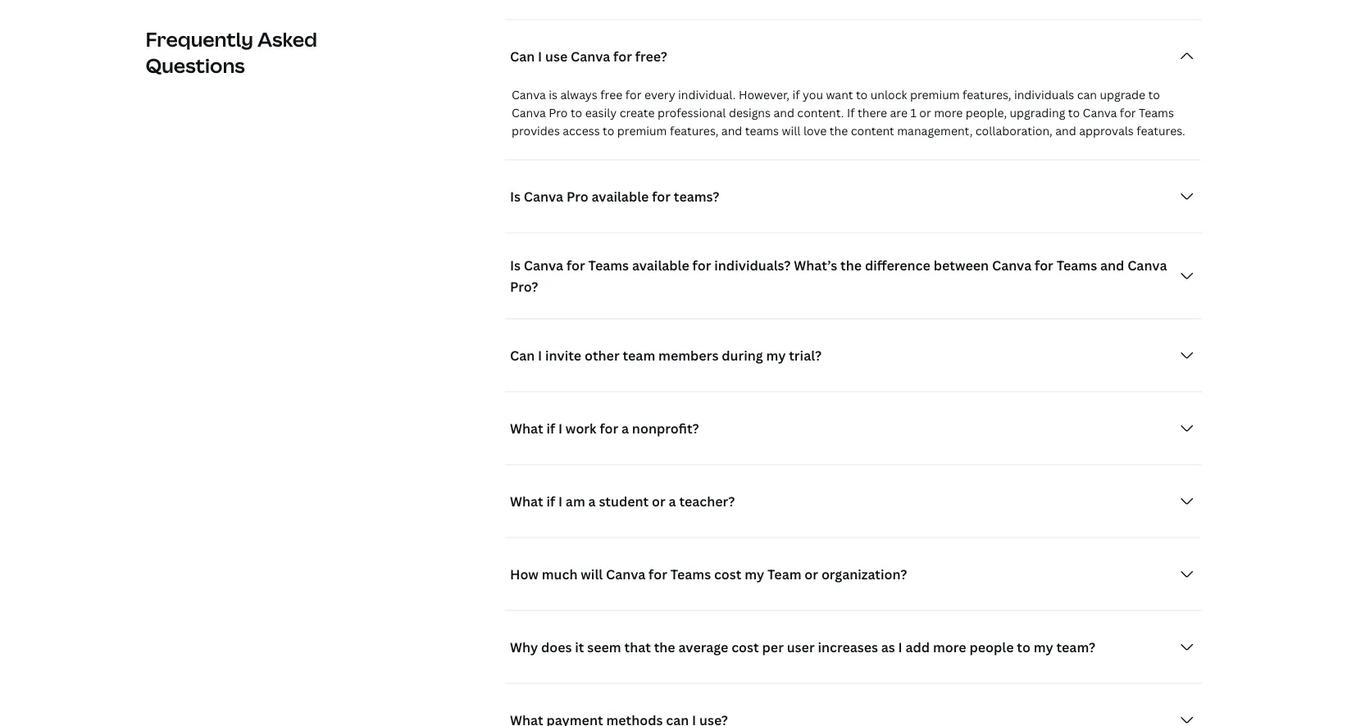 Task type: locate. For each thing, give the bounding box(es) containing it.
1 vertical spatial or
[[652, 493, 666, 511]]

0 horizontal spatial or
[[652, 493, 666, 511]]

the
[[830, 123, 848, 139], [841, 257, 862, 274], [654, 639, 676, 657]]

are
[[890, 105, 908, 121]]

will right much
[[581, 566, 603, 584]]

what if i am a student or a teacher? button
[[505, 486, 1202, 518]]

1 vertical spatial pro
[[567, 188, 589, 205]]

upgrading
[[1010, 105, 1066, 121]]

a left 'nonprofit?'
[[622, 420, 629, 438]]

1 vertical spatial the
[[841, 257, 862, 274]]

1 vertical spatial my
[[745, 566, 765, 584]]

1 vertical spatial features,
[[670, 123, 719, 139]]

0 vertical spatial or
[[920, 105, 932, 121]]

0 horizontal spatial will
[[581, 566, 603, 584]]

the inside 'dropdown button'
[[654, 639, 676, 657]]

what
[[510, 420, 543, 438], [510, 493, 543, 511]]

is canva for teams available for individuals? what's the difference between canva for teams and canva pro?
[[510, 257, 1168, 296]]

if left you
[[793, 87, 800, 103]]

access
[[563, 123, 600, 139]]

premium
[[910, 87, 960, 103], [617, 123, 667, 139]]

1 vertical spatial cost
[[732, 639, 759, 657]]

available down teams?
[[632, 257, 690, 274]]

0 vertical spatial what
[[510, 420, 543, 438]]

0 vertical spatial my
[[766, 347, 786, 365]]

1 horizontal spatial premium
[[910, 87, 960, 103]]

can i use canva for free? button
[[505, 40, 1202, 73]]

2 vertical spatial the
[[654, 639, 676, 657]]

the inside is canva for teams available for individuals? what's the difference between canva for teams and canva pro?
[[841, 257, 862, 274]]

is canva pro available for teams?
[[510, 188, 720, 205]]

frequently
[[146, 26, 253, 52]]

to down always
[[571, 105, 583, 121]]

0 vertical spatial pro
[[549, 105, 568, 121]]

user
[[787, 639, 815, 657]]

what's
[[794, 257, 838, 274]]

2 vertical spatial or
[[805, 566, 819, 584]]

professional
[[658, 105, 726, 121]]

features, down professional
[[670, 123, 719, 139]]

my left team at the right bottom
[[745, 566, 765, 584]]

more right add
[[933, 639, 967, 657]]

1 horizontal spatial features,
[[963, 87, 1012, 103]]

will inside dropdown button
[[581, 566, 603, 584]]

features,
[[963, 87, 1012, 103], [670, 123, 719, 139]]

as
[[882, 639, 895, 657]]

organization?
[[822, 566, 907, 584]]

available down access
[[592, 188, 649, 205]]

canva
[[571, 48, 610, 65], [512, 87, 546, 103], [512, 105, 546, 121], [1083, 105, 1117, 121], [524, 188, 564, 205], [524, 257, 564, 274], [992, 257, 1032, 274], [1128, 257, 1168, 274], [606, 566, 646, 584]]

2 what from the top
[[510, 493, 543, 511]]

my left trial?
[[766, 347, 786, 365]]

if for what if i work for a nonprofit?
[[547, 420, 555, 438]]

0 horizontal spatial features,
[[670, 123, 719, 139]]

2 horizontal spatial my
[[1034, 639, 1054, 657]]

i left 'work'
[[559, 420, 563, 438]]

features, up people, in the right top of the page
[[963, 87, 1012, 103]]

1 vertical spatial is
[[510, 257, 521, 274]]

available
[[592, 188, 649, 205], [632, 257, 690, 274]]

what for what if i am a student or a teacher?
[[510, 493, 543, 511]]

always
[[561, 87, 598, 103]]

a left teacher?
[[669, 493, 676, 511]]

to down easily
[[603, 123, 615, 139]]

1 horizontal spatial or
[[805, 566, 819, 584]]

i right as
[[899, 639, 903, 657]]

the right that
[[654, 639, 676, 657]]

what inside dropdown button
[[510, 420, 543, 438]]

more up management, on the right top of page
[[934, 105, 963, 121]]

free
[[601, 87, 623, 103]]

0 vertical spatial the
[[830, 123, 848, 139]]

invite
[[545, 347, 582, 365]]

unlock
[[871, 87, 908, 103]]

the right what's
[[841, 257, 862, 274]]

is down provides
[[510, 188, 521, 205]]

1 vertical spatial more
[[933, 639, 967, 657]]

what left 'am'
[[510, 493, 543, 511]]

my
[[766, 347, 786, 365], [745, 566, 765, 584], [1034, 639, 1054, 657]]

more inside canva is always free for every individual. however, if you want to unlock premium features, individuals can upgrade to canva pro to easily create professional designs and content. if there are 1 or more people, upgrading to canva for teams provides access to premium features, and teams will love the content management, collaboration, and approvals features.
[[934, 105, 963, 121]]

approvals
[[1080, 123, 1134, 139]]

teams inside canva is always free for every individual. however, if you want to unlock premium features, individuals can upgrade to canva pro to easily create professional designs and content. if there are 1 or more people, upgrading to canva for teams provides access to premium features, and teams will love the content management, collaboration, and approvals features.
[[1139, 105, 1174, 121]]

people
[[970, 639, 1014, 657]]

frequently asked questions
[[146, 26, 317, 79]]

1 vertical spatial premium
[[617, 123, 667, 139]]

cost left team at the right bottom
[[714, 566, 742, 584]]

is
[[510, 188, 521, 205], [510, 257, 521, 274]]

will inside canva is always free for every individual. however, if you want to unlock premium features, individuals can upgrade to canva pro to easily create professional designs and content. if there are 1 or more people, upgrading to canva for teams provides access to premium features, and teams will love the content management, collaboration, and approvals features.
[[782, 123, 801, 139]]

nonprofit?
[[632, 420, 699, 438]]

to right 'people'
[[1017, 639, 1031, 657]]

2 can from the top
[[510, 347, 535, 365]]

premium down create
[[617, 123, 667, 139]]

1 vertical spatial available
[[632, 257, 690, 274]]

2 is from the top
[[510, 257, 521, 274]]

2 horizontal spatial or
[[920, 105, 932, 121]]

premium up 1
[[910, 87, 960, 103]]

team
[[768, 566, 802, 584]]

will
[[782, 123, 801, 139], [581, 566, 603, 584]]

if inside dropdown button
[[547, 420, 555, 438]]

1 vertical spatial what
[[510, 493, 543, 511]]

every
[[645, 87, 676, 103]]

the down if
[[830, 123, 848, 139]]

individual.
[[678, 87, 736, 103]]

or right student on the left bottom
[[652, 493, 666, 511]]

will left the love
[[782, 123, 801, 139]]

cost
[[714, 566, 742, 584], [732, 639, 759, 657]]

i
[[538, 48, 542, 65], [538, 347, 542, 365], [559, 420, 563, 438], [559, 493, 563, 511], [899, 639, 903, 657]]

if
[[793, 87, 800, 103], [547, 420, 555, 438], [547, 493, 555, 511]]

1
[[911, 105, 917, 121]]

and
[[774, 105, 795, 121], [722, 123, 743, 139], [1056, 123, 1077, 139], [1101, 257, 1125, 274]]

my for team
[[745, 566, 765, 584]]

there
[[858, 105, 888, 121]]

0 vertical spatial can
[[510, 48, 535, 65]]

available inside is canva for teams available for individuals? what's the difference between canva for teams and canva pro?
[[632, 257, 690, 274]]

or right 1
[[920, 105, 932, 121]]

what left 'work'
[[510, 420, 543, 438]]

can left invite
[[510, 347, 535, 365]]

to
[[856, 87, 868, 103], [1149, 87, 1161, 103], [571, 105, 583, 121], [1069, 105, 1080, 121], [603, 123, 615, 139], [1017, 639, 1031, 657]]

is
[[549, 87, 558, 103]]

what inside 'dropdown button'
[[510, 493, 543, 511]]

to up there
[[856, 87, 868, 103]]

i left use
[[538, 48, 542, 65]]

work
[[566, 420, 597, 438]]

teacher?
[[679, 493, 735, 511]]

for
[[614, 48, 632, 65], [626, 87, 642, 103], [1120, 105, 1136, 121], [652, 188, 671, 205], [567, 257, 585, 274], [693, 257, 711, 274], [1035, 257, 1054, 274], [600, 420, 619, 438], [649, 566, 668, 584]]

the inside canva is always free for every individual. however, if you want to unlock premium features, individuals can upgrade to canva pro to easily create professional designs and content. if there are 1 or more people, upgrading to canva for teams provides access to premium features, and teams will love the content management, collaboration, and approvals features.
[[830, 123, 848, 139]]

0 vertical spatial if
[[793, 87, 800, 103]]

is up pro? at the top left of page
[[510, 257, 521, 274]]

a
[[622, 420, 629, 438], [589, 493, 596, 511], [669, 493, 676, 511]]

1 what from the top
[[510, 420, 543, 438]]

add
[[906, 639, 930, 657]]

pro?
[[510, 278, 538, 296]]

0 vertical spatial cost
[[714, 566, 742, 584]]

0 vertical spatial is
[[510, 188, 521, 205]]

cost inside dropdown button
[[714, 566, 742, 584]]

1 horizontal spatial a
[[622, 420, 629, 438]]

and inside is canva for teams available for individuals? what's the difference between canva for teams and canva pro?
[[1101, 257, 1125, 274]]

pro
[[549, 105, 568, 121], [567, 188, 589, 205]]

cost left "per"
[[732, 639, 759, 657]]

why
[[510, 639, 538, 657]]

can
[[510, 48, 535, 65], [510, 347, 535, 365]]

if inside 'dropdown button'
[[547, 493, 555, 511]]

0 vertical spatial features,
[[963, 87, 1012, 103]]

1 vertical spatial can
[[510, 347, 535, 365]]

my inside 'dropdown button'
[[1034, 639, 1054, 657]]

people,
[[966, 105, 1007, 121]]

1 vertical spatial will
[[581, 566, 603, 584]]

more
[[934, 105, 963, 121], [933, 639, 967, 657]]

1 can from the top
[[510, 48, 535, 65]]

if for what if i am a student or a teacher?
[[547, 493, 555, 511]]

if left 'am'
[[547, 493, 555, 511]]

teams?
[[674, 188, 720, 205]]

pro down access
[[567, 188, 589, 205]]

that
[[625, 639, 651, 657]]

can left use
[[510, 48, 535, 65]]

1 horizontal spatial will
[[782, 123, 801, 139]]

a right 'am'
[[589, 493, 596, 511]]

what for what if i work for a nonprofit?
[[510, 420, 543, 438]]

1 horizontal spatial my
[[766, 347, 786, 365]]

0 vertical spatial will
[[782, 123, 801, 139]]

2 vertical spatial if
[[547, 493, 555, 511]]

during
[[722, 347, 763, 365]]

1 is from the top
[[510, 188, 521, 205]]

teams
[[1139, 105, 1174, 121], [589, 257, 629, 274], [1057, 257, 1098, 274], [671, 566, 711, 584]]

canva inside is canva pro available for teams? dropdown button
[[524, 188, 564, 205]]

or
[[920, 105, 932, 121], [652, 493, 666, 511], [805, 566, 819, 584]]

or right team at the right bottom
[[805, 566, 819, 584]]

cost inside 'dropdown button'
[[732, 639, 759, 657]]

1 vertical spatial if
[[547, 420, 555, 438]]

0 vertical spatial more
[[934, 105, 963, 121]]

is inside is canva for teams available for individuals? what's the difference between canva for teams and canva pro?
[[510, 257, 521, 274]]

if left 'work'
[[547, 420, 555, 438]]

if inside canva is always free for every individual. however, if you want to unlock premium features, individuals can upgrade to canva pro to easily create professional designs and content. if there are 1 or more people, upgrading to canva for teams provides access to premium features, and teams will love the content management, collaboration, and approvals features.
[[793, 87, 800, 103]]

0 horizontal spatial my
[[745, 566, 765, 584]]

seem
[[587, 639, 621, 657]]

average
[[679, 639, 729, 657]]

designs
[[729, 105, 771, 121]]

my left team? on the bottom right of page
[[1034, 639, 1054, 657]]

does
[[541, 639, 572, 657]]

can i use canva for free?
[[510, 48, 668, 65]]

pro down 'is'
[[549, 105, 568, 121]]

can
[[1078, 87, 1097, 103]]

or inside canva is always free for every individual. however, if you want to unlock premium features, individuals can upgrade to canva pro to easily create professional designs and content. if there are 1 or more people, upgrading to canva for teams provides access to premium features, and teams will love the content management, collaboration, and approvals features.
[[920, 105, 932, 121]]

how much will canva for teams cost my team or organization?
[[510, 566, 907, 584]]

provides
[[512, 123, 560, 139]]

2 vertical spatial my
[[1034, 639, 1054, 657]]



Task type: vqa. For each thing, say whether or not it's contained in the screenshot.
the bottommost our
no



Task type: describe. For each thing, give the bounding box(es) containing it.
pro inside canva is always free for every individual. however, if you want to unlock premium features, individuals can upgrade to canva pro to easily create professional designs and content. if there are 1 or more people, upgrading to canva for teams provides access to premium features, and teams will love the content management, collaboration, and approvals features.
[[549, 105, 568, 121]]

easily
[[585, 105, 617, 121]]

0 vertical spatial premium
[[910, 87, 960, 103]]

questions
[[146, 52, 245, 79]]

how much will canva for teams cost my team or organization? button
[[505, 559, 1202, 591]]

what if i am a student or a teacher?
[[510, 493, 735, 511]]

how
[[510, 566, 539, 584]]

canva inside the can i use canva for free? dropdown button
[[571, 48, 610, 65]]

you
[[803, 87, 824, 103]]

can for can i use canva for free?
[[510, 48, 535, 65]]

if
[[847, 105, 855, 121]]

0 vertical spatial available
[[592, 188, 649, 205]]

trial?
[[789, 347, 822, 365]]

between
[[934, 257, 989, 274]]

to down can
[[1069, 105, 1080, 121]]

want
[[826, 87, 853, 103]]

management,
[[898, 123, 973, 139]]

use
[[545, 48, 568, 65]]

canva is always free for every individual. however, if you want to unlock premium features, individuals can upgrade to canva pro to easily create professional designs and content. if there are 1 or more people, upgrading to canva for teams provides access to premium features, and teams will love the content management, collaboration, and approvals features.
[[512, 87, 1186, 139]]

can for can i invite other team members during my trial?
[[510, 347, 535, 365]]

individuals
[[1015, 87, 1075, 103]]

why does it seem that the average cost per user increases as i add more people to my team?
[[510, 639, 1096, 657]]

love
[[804, 123, 827, 139]]

my for trial?
[[766, 347, 786, 365]]

more inside why does it seem that the average cost per user increases as i add more people to my team? 'dropdown button'
[[933, 639, 967, 657]]

it
[[575, 639, 584, 657]]

i left invite
[[538, 347, 542, 365]]

individuals?
[[715, 257, 791, 274]]

increases
[[818, 639, 878, 657]]

teams
[[745, 123, 779, 139]]

can i invite other team members during my trial?
[[510, 347, 822, 365]]

however,
[[739, 87, 790, 103]]

is canva for teams available for individuals? what's the difference between canva for teams and canva pro? button
[[505, 253, 1202, 299]]

is for is canva for teams available for individuals? what's the difference between canva for teams and canva pro?
[[510, 257, 521, 274]]

to right upgrade
[[1149, 87, 1161, 103]]

to inside 'dropdown button'
[[1017, 639, 1031, 657]]

can i invite other team members during my trial? button
[[505, 340, 1202, 372]]

0 horizontal spatial a
[[589, 493, 596, 511]]

or inside 'dropdown button'
[[652, 493, 666, 511]]

is for is canva pro available for teams?
[[510, 188, 521, 205]]

create
[[620, 105, 655, 121]]

members
[[659, 347, 719, 365]]

a inside what if i work for a nonprofit? dropdown button
[[622, 420, 629, 438]]

why does it seem that the average cost per user increases as i add more people to my team? button
[[505, 632, 1202, 664]]

upgrade
[[1100, 87, 1146, 103]]

content.
[[798, 105, 844, 121]]

asked
[[257, 26, 317, 52]]

pro inside dropdown button
[[567, 188, 589, 205]]

free?
[[635, 48, 668, 65]]

what if i work for a nonprofit?
[[510, 420, 699, 438]]

what if i work for a nonprofit? button
[[505, 413, 1202, 445]]

am
[[566, 493, 585, 511]]

is canva pro available for teams? button
[[505, 180, 1202, 213]]

or inside dropdown button
[[805, 566, 819, 584]]

collaboration,
[[976, 123, 1053, 139]]

canva inside how much will canva for teams cost my team or organization? dropdown button
[[606, 566, 646, 584]]

other
[[585, 347, 620, 365]]

student
[[599, 493, 649, 511]]

i left 'am'
[[559, 493, 563, 511]]

0 horizontal spatial premium
[[617, 123, 667, 139]]

content
[[851, 123, 895, 139]]

difference
[[865, 257, 931, 274]]

team?
[[1057, 639, 1096, 657]]

much
[[542, 566, 578, 584]]

2 horizontal spatial a
[[669, 493, 676, 511]]

per
[[762, 639, 784, 657]]

team
[[623, 347, 656, 365]]

features.
[[1137, 123, 1186, 139]]



